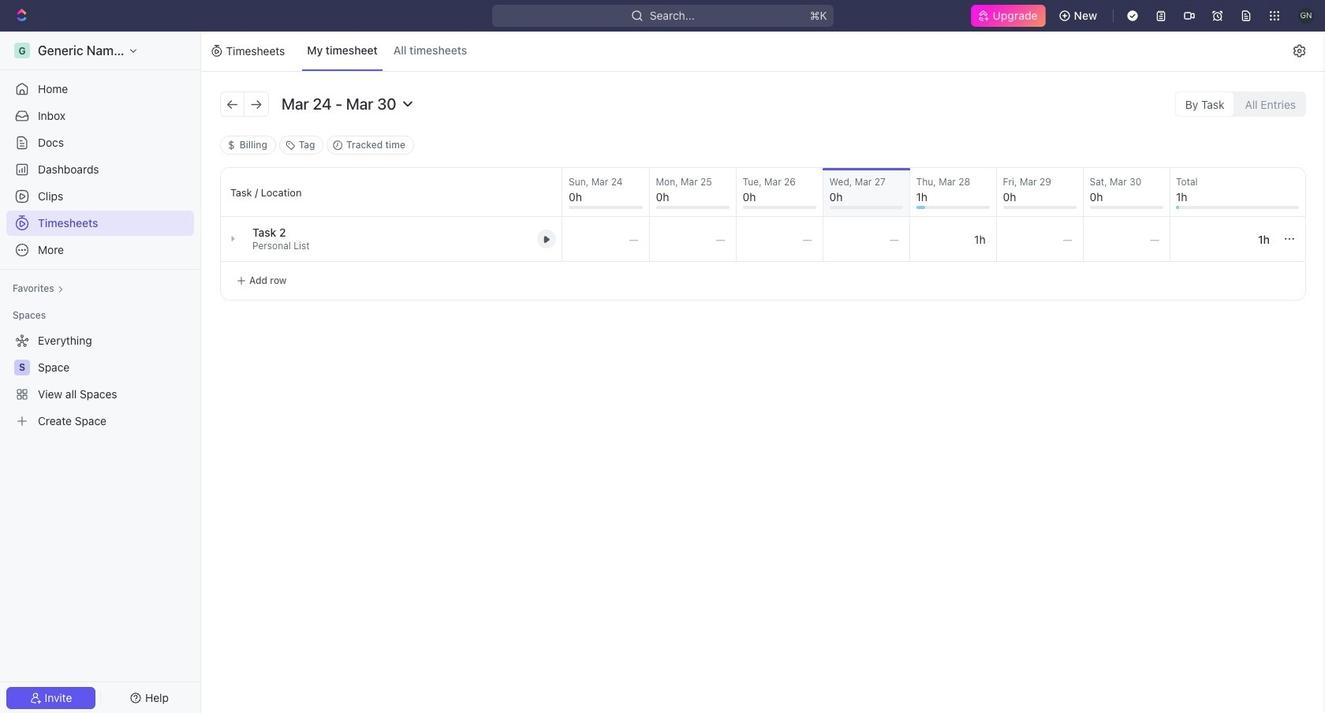 Task type: vqa. For each thing, say whether or not it's contained in the screenshot.
right — text field
yes



Task type: locate. For each thing, give the bounding box(es) containing it.
tree
[[6, 328, 194, 434]]

1 horizontal spatial — text field
[[1083, 217, 1170, 261]]

1 — text field from the left
[[562, 217, 649, 261]]

generic name's workspace, , element
[[14, 43, 30, 58]]

— text field
[[562, 217, 649, 261], [650, 217, 736, 261], [736, 217, 822, 261], [823, 217, 909, 261], [997, 217, 1083, 261], [1170, 217, 1280, 261]]

— text field
[[910, 217, 996, 261], [1083, 217, 1170, 261]]

0 horizontal spatial — text field
[[910, 217, 996, 261]]

5 — text field from the left
[[997, 217, 1083, 261]]

4 — text field from the left
[[823, 217, 909, 261]]

2 — text field from the left
[[650, 217, 736, 261]]



Task type: describe. For each thing, give the bounding box(es) containing it.
2 — text field from the left
[[1083, 217, 1170, 261]]

tree inside sidebar navigation
[[6, 328, 194, 434]]

3 — text field from the left
[[736, 217, 822, 261]]

1 — text field from the left
[[910, 217, 996, 261]]

6 — text field from the left
[[1170, 217, 1280, 261]]

space, , element
[[14, 360, 30, 375]]

sidebar navigation
[[0, 32, 204, 713]]



